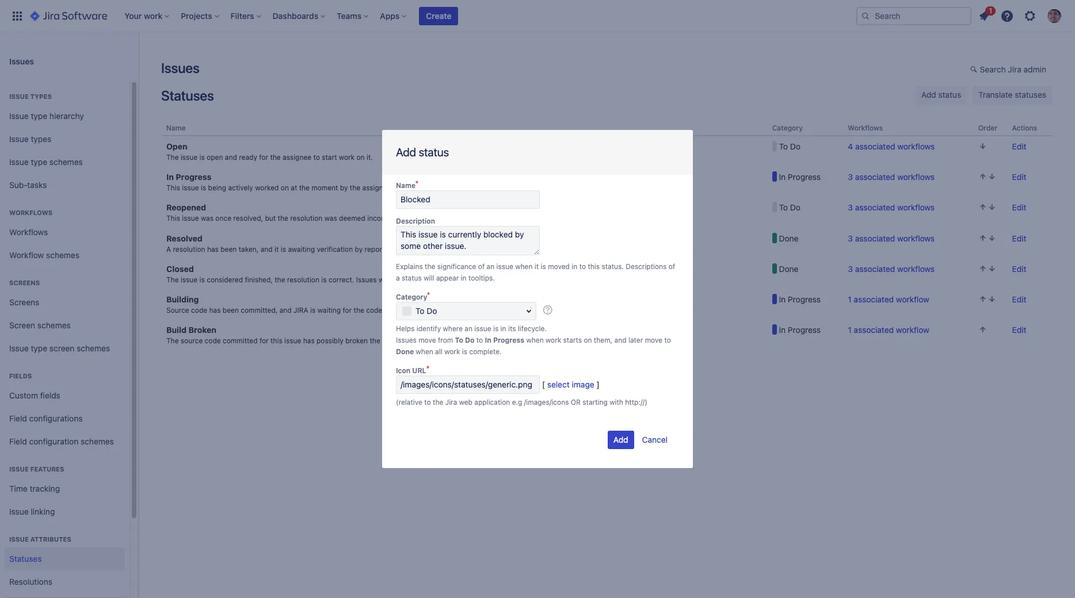 Task type: describe. For each thing, give the bounding box(es) containing it.
explains the significance of an issue when it is moved in to this status. descriptions of a status will appear in tooltips.
[[396, 263, 676, 283]]

issues inside closed the issue is considered finished, the resolution is correct. issues which are closed can be reopened.
[[356, 276, 377, 284]]

edit link for resolved
[[1013, 234, 1027, 243]]

open the issue is open and ready for the assignee to start work on it.
[[166, 142, 373, 162]]

statuses link
[[5, 548, 125, 571]]

incorrect.
[[367, 214, 399, 223]]

to left built
[[384, 306, 391, 315]]

is left "complete."
[[462, 348, 468, 356]]

on inside in progress this issue is being actively worked on at the moment by the assignee.
[[281, 184, 289, 192]]

schemes inside the "fields" group
[[81, 437, 114, 447]]

1 horizontal spatial category
[[773, 124, 803, 132]]

in inside in progress this issue is being actively worked on at the moment by the assignee.
[[166, 172, 174, 182]]

for inside open the issue is open and ready for the assignee to start work on it.
[[259, 153, 268, 162]]

custom
[[9, 391, 38, 401]]

screens group
[[5, 267, 125, 364]]

this inside reopened this issue was once resolved, but the resolution was deemed incorrect. from here issues are either marked assigned or resolved.
[[166, 214, 180, 223]]

edit link for open
[[1013, 142, 1027, 152]]

field configuration schemes link
[[5, 431, 125, 454]]

associated for building
[[854, 295, 894, 305]]

in progress for build broken
[[777, 325, 821, 335]]

next
[[489, 306, 503, 315]]

this inside in progress this issue is being actively worked on at the moment by the assignee.
[[166, 184, 180, 192]]

edit link for reopened
[[1013, 203, 1027, 213]]

lifecycle.
[[518, 325, 547, 333]]

0 vertical spatial add
[[922, 90, 937, 100]]

1 vertical spatial jira
[[445, 398, 457, 407]]

to right (relative
[[425, 398, 431, 407]]

add status link
[[916, 86, 967, 105]]

and inside 'resolved a resolution has been taken, and it is awaiting verification by reporter. from here issues are either reopened, or are closed.'
[[261, 245, 273, 254]]

possibly
[[317, 337, 344, 345]]

open
[[207, 153, 223, 162]]

3 for reopened
[[848, 203, 853, 213]]

workflows for workflows group
[[9, 209, 53, 217]]

issue inside build broken the source code committed for this issue has possibly broken the build.
[[284, 337, 301, 345]]

by inside 'resolved a resolution has been taken, and it is awaiting verification by reporter. from here issues are either reopened, or are closed.'
[[355, 245, 363, 254]]

resolved.
[[557, 214, 587, 223]]

]
[[597, 380, 600, 390]]

issue attributes group
[[5, 524, 125, 599]]

field configurations link
[[5, 408, 125, 431]]

workflows for resolved
[[898, 234, 935, 243]]

issue types
[[9, 93, 52, 100]]

considered
[[207, 276, 243, 284]]

issue type schemes link
[[5, 151, 125, 174]]

schemes right screen
[[77, 344, 110, 353]]

translate
[[979, 90, 1013, 100]]

which
[[379, 276, 398, 284]]

on inside open the issue is open and ready for the assignee to start work on it.
[[357, 153, 365, 162]]

is inside building source code has been committed, and jira is waiting for the code to be built before moving to the next status.
[[310, 306, 316, 315]]

associated for build broken
[[854, 325, 894, 335]]

either inside reopened this issue was once resolved, but the resolution was deemed incorrect. from here issues are either marked assigned or resolved.
[[470, 214, 489, 223]]

waiting
[[318, 306, 341, 315]]

being
[[208, 184, 226, 192]]

icon url
[[396, 367, 426, 375]]

resolution inside reopened this issue was once resolved, but the resolution was deemed incorrect. from here issues are either marked assigned or resolved.
[[290, 214, 323, 223]]

issue types
[[9, 134, 51, 144]]

can
[[436, 276, 447, 284]]

issue linking
[[9, 507, 55, 517]]

the inside open the issue is open and ready for the assignee to start work on it.
[[270, 153, 281, 162]]

resolutions
[[9, 577, 52, 587]]

this inside explains the significance of an issue when it is moved in to this status. descriptions of a status will appear in tooltips.
[[588, 263, 600, 271]]

to right later
[[665, 336, 671, 345]]

is left correct.
[[321, 276, 327, 284]]

work inside open the issue is open and ready for the assignee to start work on it.
[[339, 153, 355, 162]]

1 vertical spatial add
[[396, 146, 416, 159]]

1 inside create banner
[[989, 6, 993, 15]]

issue features
[[9, 466, 64, 473]]

the inside explains the significance of an issue when it is moved in to this status. descriptions of a status will appear in tooltips.
[[425, 263, 435, 271]]

0 vertical spatial workflows
[[848, 124, 883, 132]]

workflow schemes
[[9, 250, 79, 260]]

associated for resolved
[[855, 234, 896, 243]]

resolved,
[[233, 214, 263, 223]]

progress inside helps identify where an issue is in its lifecycle. issues move from to do to in progress when work starts on them, and later move to done when all work is complete.
[[493, 336, 525, 345]]

screen schemes link
[[5, 314, 125, 337]]

issue for issue type schemes
[[9, 157, 29, 167]]

jira
[[294, 306, 308, 315]]

finished,
[[245, 276, 273, 284]]

building source code has been committed, and jira is waiting for the code to be built before moving to the next status.
[[166, 295, 527, 315]]

icon
[[396, 367, 411, 375]]

issue type screen schemes link
[[5, 337, 125, 360]]

explains
[[396, 263, 423, 271]]

1 vertical spatial in
[[461, 274, 467, 283]]

is left considered
[[200, 276, 205, 284]]

in for building
[[779, 295, 786, 305]]

done for resolved
[[777, 234, 799, 243]]

do inside helps identify where an issue is in its lifecycle. issues move from to do to in progress when work starts on them, and later move to done when all work is complete.
[[465, 336, 475, 345]]

from inside reopened this issue was once resolved, but the resolution was deemed incorrect. from here issues are either marked assigned or resolved.
[[401, 214, 417, 223]]

done inside helps identify where an issue is in its lifecycle. issues move from to do to in progress when work starts on them, and later move to done when all work is complete.
[[396, 348, 414, 356]]

and inside helps identify where an issue is in its lifecycle. issues move from to do to in progress when work starts on them, and later move to done when all work is complete.
[[615, 336, 627, 345]]

helps identify where an issue is in its lifecycle. issues move from to do to in progress when work starts on them, and later move to done when all work is complete.
[[396, 325, 671, 356]]

workflow
[[9, 250, 44, 260]]

progress inside in progress this issue is being actively worked on at the moment by the assignee.
[[176, 172, 212, 182]]

or for to do
[[548, 214, 555, 223]]

3 associated workflows link for resolved
[[848, 234, 935, 243]]

for inside build broken the source code committed for this issue has possibly broken the build.
[[260, 337, 269, 345]]

(relative
[[396, 398, 423, 407]]

assignee.
[[362, 184, 393, 192]]

starting
[[583, 398, 608, 407]]

required image
[[416, 181, 422, 190]]

get online help about defining status field values image
[[543, 306, 553, 315]]

edit link for build broken
[[1013, 325, 1027, 335]]

search
[[980, 64, 1006, 74]]

issue inside closed the issue is considered finished, the resolution is correct. issues which are closed can be reopened.
[[181, 276, 198, 284]]

sub-tasks
[[9, 180, 47, 190]]

schemes up issue type screen schemes
[[37, 320, 71, 330]]

are up the significance
[[452, 245, 463, 254]]

1 associated workflow for build broken
[[848, 325, 930, 335]]

edit for resolved
[[1013, 234, 1027, 243]]

3 associated workflows link for reopened
[[848, 203, 935, 213]]

once
[[216, 214, 231, 223]]

descriptions
[[626, 263, 667, 271]]

issue inside in progress this issue is being actively worked on at the moment by the assignee.
[[182, 184, 199, 192]]

required image for category
[[427, 293, 433, 302]]

the left web
[[433, 398, 444, 407]]

issue inside reopened this issue was once resolved, but the resolution was deemed incorrect. from here issues are either marked assigned or resolved.
[[182, 214, 199, 223]]

translate statuses link
[[973, 86, 1053, 105]]

code down which
[[366, 306, 382, 315]]

type for schemes
[[31, 157, 47, 167]]

issue type schemes
[[9, 157, 83, 167]]

be inside closed the issue is considered finished, the resolution is correct. issues which are closed can be reopened.
[[449, 276, 457, 284]]

issue for issue types
[[9, 93, 29, 100]]

issue type screen schemes
[[9, 344, 110, 353]]

tooltips.
[[469, 274, 495, 283]]

it for explains
[[535, 263, 539, 271]]

2 vertical spatial when
[[416, 348, 433, 356]]

by inside in progress this issue is being actively worked on at the moment by the assignee.
[[340, 184, 348, 192]]

workflows for closed
[[898, 264, 935, 274]]

issues inside reopened this issue was once resolved, but the resolution was deemed incorrect. from here issues are either marked assigned or resolved.
[[436, 214, 456, 223]]

broken
[[189, 325, 217, 335]]

description
[[396, 217, 435, 226]]

and inside open the issue is open and ready for the assignee to start work on it.
[[225, 153, 237, 162]]

in for in progress
[[779, 172, 786, 182]]

2 of from the left
[[669, 263, 676, 271]]

committed,
[[241, 306, 278, 315]]

workflows for reopened
[[898, 203, 935, 213]]

3 associated workflows for reopened
[[848, 203, 935, 213]]

moved
[[548, 263, 570, 271]]

search image
[[861, 11, 871, 20]]

identify
[[417, 325, 441, 333]]

either inside 'resolved a resolution has been taken, and it is awaiting verification by reporter. from here issues are either reopened, or are closed.'
[[464, 245, 483, 254]]

fields
[[40, 391, 60, 401]]

is inside in progress this issue is being actively worked on at the moment by the assignee.
[[201, 184, 206, 192]]

issue types group
[[5, 81, 125, 200]]

reopened,
[[485, 245, 518, 254]]

field for field configurations
[[9, 414, 27, 424]]

assignee
[[283, 153, 312, 162]]

workflow for building
[[896, 295, 930, 305]]

2 horizontal spatial work
[[546, 336, 562, 345]]

edit for building
[[1013, 295, 1027, 305]]

application
[[475, 398, 510, 407]]

4
[[848, 142, 853, 152]]

associated for in progress
[[855, 172, 896, 182]]

the inside build broken the source code committed for this issue has possibly broken the build.
[[166, 337, 179, 345]]

field configurations
[[9, 414, 83, 424]]

reopened
[[166, 203, 206, 213]]

workflow for build broken
[[896, 325, 930, 335]]

complete.
[[470, 348, 502, 356]]

for inside building source code has been committed, and jira is waiting for the code to be built before moving to the next status.
[[343, 306, 352, 315]]

[
[[542, 380, 545, 390]]

types
[[30, 93, 52, 100]]

1 vertical spatial add status
[[396, 146, 449, 159]]

in progress for in progress
[[777, 172, 821, 182]]

the for closed
[[166, 276, 179, 284]]

reopened.
[[459, 276, 492, 284]]

0 vertical spatial status
[[939, 90, 962, 100]]

3 associated workflows for resolved
[[848, 234, 935, 243]]

build broken the source code committed for this issue has possibly broken the build.
[[166, 325, 400, 345]]

moving
[[442, 306, 466, 315]]

features
[[30, 466, 64, 473]]

0 vertical spatial statuses
[[161, 88, 214, 104]]

open
[[166, 142, 188, 152]]

primary element
[[7, 0, 857, 32]]

in for build broken
[[779, 325, 786, 335]]

it for resolved
[[275, 245, 279, 254]]

translate statuses
[[979, 90, 1047, 100]]

here inside 'resolved a resolution has been taken, and it is awaiting verification by reporter. from here issues are either reopened, or are closed.'
[[413, 245, 428, 254]]

or
[[571, 398, 581, 407]]

workflows group
[[5, 197, 125, 271]]

where
[[443, 325, 463, 333]]

Icon URL text field
[[396, 376, 540, 394]]

reporter.
[[365, 245, 393, 254]]

code down building
[[191, 306, 207, 315]]

Description text field
[[396, 226, 540, 256]]

the left next
[[476, 306, 487, 315]]

starts
[[563, 336, 582, 345]]

issue type hierarchy
[[9, 111, 84, 121]]

do for 3 associated workflows
[[790, 203, 801, 213]]

issues inside 'resolved a resolution has been taken, and it is awaiting verification by reporter. from here issues are either reopened, or are closed.'
[[430, 245, 450, 254]]

reopened this issue was once resolved, but the resolution was deemed incorrect. from here issues are either marked assigned or resolved.
[[166, 203, 587, 223]]

source
[[181, 337, 203, 345]]

this inside build broken the source code committed for this issue has possibly broken the build.
[[271, 337, 283, 345]]

to do for 3 associated workflows
[[777, 203, 801, 213]]

correct.
[[329, 276, 354, 284]]

issue inside helps identify where an issue is in its lifecycle. issues move from to do to in progress when work starts on them, and later move to done when all work is complete.
[[475, 325, 492, 333]]

workflows for open
[[898, 142, 935, 152]]

statuses inside issue attributes group
[[9, 554, 42, 564]]

edit for in progress
[[1013, 172, 1027, 182]]

1 horizontal spatial name
[[396, 181, 416, 190]]

Search field
[[857, 7, 972, 25]]



Task type: locate. For each thing, give the bounding box(es) containing it.
awaiting
[[288, 245, 315, 254]]

1 horizontal spatial on
[[357, 153, 365, 162]]

0 horizontal spatial add status
[[396, 146, 449, 159]]

0 vertical spatial on
[[357, 153, 365, 162]]

of up tooltips.
[[478, 263, 485, 271]]

1 3 from the top
[[848, 172, 853, 182]]

a
[[396, 274, 400, 283]]

0 horizontal spatial category
[[396, 293, 427, 302]]

7 edit from the top
[[1013, 325, 1027, 335]]

be inside building source code has been committed, and jira is waiting for the code to be built before moving to the next status.
[[393, 306, 401, 315]]

5 issue from the top
[[9, 344, 29, 353]]

5 workflows from the top
[[898, 264, 935, 274]]

required image right the icon
[[426, 366, 432, 375]]

are left 'closed.'
[[529, 245, 539, 254]]

screens down workflow
[[9, 279, 40, 287]]

the down open on the left top of the page
[[166, 153, 179, 162]]

was
[[201, 214, 214, 223], [325, 214, 337, 223]]

3 associated workflows link for closed
[[848, 264, 935, 274]]

this up reopened on the left of page
[[166, 184, 180, 192]]

closed
[[166, 264, 194, 274]]

None text field
[[396, 302, 537, 321]]

admin
[[1024, 64, 1047, 74]]

screens for screens link
[[9, 297, 39, 307]]

workflows link
[[5, 221, 125, 244]]

e.g
[[512, 398, 522, 407]]

2 type from the top
[[31, 157, 47, 167]]

1 was from the left
[[201, 214, 214, 223]]

resolution
[[290, 214, 323, 223], [173, 245, 205, 254], [287, 276, 320, 284]]

1 horizontal spatial was
[[325, 214, 337, 223]]

been left committed,
[[223, 306, 239, 315]]

statuses up resolutions
[[9, 554, 42, 564]]

the right waiting
[[354, 306, 364, 315]]

the down closed
[[166, 276, 179, 284]]

to up "complete."
[[477, 336, 483, 345]]

edit link for closed
[[1013, 264, 1027, 274]]

2 vertical spatial the
[[166, 337, 179, 345]]

workflows for workflows link
[[9, 227, 48, 237]]

the
[[270, 153, 281, 162], [299, 184, 310, 192], [350, 184, 361, 192], [278, 214, 288, 223], [425, 263, 435, 271], [275, 276, 285, 284], [354, 306, 364, 315], [476, 306, 487, 315], [370, 337, 380, 345], [433, 398, 444, 407]]

been left taken,
[[221, 245, 237, 254]]

1 vertical spatial either
[[464, 245, 483, 254]]

here
[[419, 214, 434, 223], [413, 245, 428, 254]]

0 vertical spatial 1 associated workflow link
[[848, 295, 930, 305]]

screens link
[[5, 291, 125, 314]]

2 workflows from the top
[[898, 172, 935, 182]]

this right the 'moved'
[[588, 263, 600, 271]]

0 vertical spatial work
[[339, 153, 355, 162]]

1 vertical spatial be
[[393, 306, 401, 315]]

schemes inside workflows group
[[46, 250, 79, 260]]

0 horizontal spatial in
[[461, 274, 467, 283]]

has inside 'resolved a resolution has been taken, and it is awaiting verification by reporter. from here issues are either reopened, or are closed.'
[[207, 245, 219, 254]]

when left all at the bottom
[[416, 348, 433, 356]]

create button
[[419, 7, 459, 25]]

jira left web
[[445, 398, 457, 407]]

in left its
[[501, 325, 506, 333]]

schemes down workflows link
[[46, 250, 79, 260]]

for right waiting
[[343, 306, 352, 315]]

3 for closed
[[848, 264, 853, 274]]

or inside reopened this issue was once resolved, but the resolution was deemed incorrect. from here issues are either marked assigned or resolved.
[[548, 214, 555, 223]]

it inside 'resolved a resolution has been taken, and it is awaiting verification by reporter. from here issues are either reopened, or are closed.'
[[275, 245, 279, 254]]

is left its
[[493, 325, 499, 333]]

a
[[166, 245, 171, 254]]

5 edit link from the top
[[1013, 264, 1027, 274]]

2 edit link from the top
[[1013, 172, 1027, 182]]

0 vertical spatial jira
[[1008, 64, 1022, 74]]

search jira admin link
[[965, 61, 1053, 79]]

by left reporter.
[[355, 245, 363, 254]]

1 associated workflow link for build broken
[[848, 325, 930, 335]]

1 screens from the top
[[9, 279, 40, 287]]

move right later
[[645, 336, 663, 345]]

of
[[478, 263, 485, 271], [669, 263, 676, 271]]

http://)
[[625, 398, 648, 407]]

worked
[[255, 184, 279, 192]]

this down reopened on the left of page
[[166, 214, 180, 223]]

(relative to the jira web application e.g /images/icons or starting with http://)
[[396, 398, 648, 407]]

issue down reopened on the left of page
[[182, 214, 199, 223]]

4 associated workflows
[[848, 142, 935, 152]]

1 move from the left
[[419, 336, 436, 345]]

3 edit from the top
[[1013, 203, 1027, 213]]

when down lifecycle. at bottom
[[527, 336, 544, 345]]

0 vertical spatial be
[[449, 276, 457, 284]]

to inside explains the significance of an issue when it is moved in to this status. descriptions of a status will appear in tooltips.
[[580, 263, 586, 271]]

are inside reopened this issue was once resolved, but the resolution was deemed incorrect. from here issues are either marked assigned or resolved.
[[458, 214, 468, 223]]

3 associated workflows link
[[848, 172, 935, 182], [848, 203, 935, 213], [848, 234, 935, 243], [848, 264, 935, 274]]

3 for in progress
[[848, 172, 853, 182]]

status. inside explains the significance of an issue when it is moved in to this status. descriptions of a status will appear in tooltips.
[[602, 263, 624, 271]]

the right but
[[278, 214, 288, 223]]

it left 'awaiting'
[[275, 245, 279, 254]]

the inside build broken the source code committed for this issue has possibly broken the build.
[[370, 337, 380, 345]]

1 this from the top
[[166, 184, 180, 192]]

been inside 'resolved a resolution has been taken, and it is awaiting verification by reporter. from here issues are either reopened, or are closed.'
[[221, 245, 237, 254]]

0 vertical spatial field
[[9, 414, 27, 424]]

status. inside building source code has been committed, and jira is waiting for the code to be built before moving to the next status.
[[505, 306, 527, 315]]

be right can
[[449, 276, 457, 284]]

4 edit from the top
[[1013, 234, 1027, 243]]

type for screen
[[31, 344, 47, 353]]

1 associated workflow for building
[[848, 295, 930, 305]]

1 horizontal spatial it
[[535, 263, 539, 271]]

schemes down issue types link
[[49, 157, 83, 167]]

in
[[572, 263, 578, 271], [461, 274, 467, 283], [501, 325, 506, 333]]

move down the identify
[[419, 336, 436, 345]]

2 edit from the top
[[1013, 172, 1027, 182]]

0 horizontal spatial it
[[275, 245, 279, 254]]

0 horizontal spatial on
[[281, 184, 289, 192]]

is inside 'resolved a resolution has been taken, and it is awaiting verification by reporter. from here issues are either reopened, or are closed.'
[[281, 245, 286, 254]]

1 issue from the top
[[9, 93, 29, 100]]

Name text field
[[396, 191, 540, 209]]

1 vertical spatial category
[[396, 293, 427, 302]]

type inside 'screens' group
[[31, 344, 47, 353]]

[ select image ]
[[540, 380, 600, 390]]

1 vertical spatial it
[[535, 263, 539, 271]]

name
[[166, 124, 186, 132], [396, 181, 416, 190]]

0 horizontal spatial name
[[166, 124, 186, 132]]

1 vertical spatial work
[[546, 336, 562, 345]]

None submit
[[608, 431, 634, 450]]

are down name text box
[[458, 214, 468, 223]]

custom fields
[[9, 391, 60, 401]]

2 horizontal spatial on
[[584, 336, 592, 345]]

1 of from the left
[[478, 263, 485, 271]]

actions
[[1013, 124, 1038, 132]]

closed.
[[541, 245, 565, 254]]

3 in progress from the top
[[777, 325, 821, 335]]

issue inside open the issue is open and ready for the assignee to start work on it.
[[181, 153, 198, 162]]

3 3 associated workflows link from the top
[[848, 234, 935, 243]]

edit for reopened
[[1013, 203, 1027, 213]]

2 vertical spatial for
[[260, 337, 269, 345]]

issue for issue attributes
[[9, 536, 29, 544]]

4 workflows from the top
[[898, 234, 935, 243]]

required image
[[427, 293, 433, 302], [426, 366, 432, 375]]

statuses
[[161, 88, 214, 104], [9, 554, 42, 564]]

1 workflow from the top
[[896, 295, 930, 305]]

or right reopened,
[[520, 245, 527, 254]]

is inside explains the significance of an issue when it is moved in to this status. descriptions of a status will appear in tooltips.
[[541, 263, 546, 271]]

6 edit link from the top
[[1013, 295, 1027, 305]]

required image for icon url
[[426, 366, 432, 375]]

issues down name text box
[[436, 214, 456, 223]]

by
[[340, 184, 348, 192], [355, 245, 363, 254]]

has down once
[[207, 245, 219, 254]]

3 edit link from the top
[[1013, 203, 1027, 213]]

to inside open the issue is open and ready for the assignee to start work on it.
[[314, 153, 320, 162]]

progress for in progress
[[788, 172, 821, 182]]

here inside reopened this issue was once resolved, but the resolution was deemed incorrect. from here issues are either marked assigned or resolved.
[[419, 214, 434, 223]]

ready
[[239, 153, 257, 162]]

schemes
[[49, 157, 83, 167], [46, 250, 79, 260], [37, 320, 71, 330], [77, 344, 110, 353], [81, 437, 114, 447]]

the inside reopened this issue was once resolved, but the resolution was deemed incorrect. from here issues are either marked assigned or resolved.
[[278, 214, 288, 223]]

1 vertical spatial or
[[520, 245, 527, 254]]

an up tooltips.
[[487, 263, 495, 271]]

associated for closed
[[855, 264, 896, 274]]

issue for issue types
[[9, 134, 29, 144]]

jira software image
[[30, 9, 107, 23], [30, 9, 107, 23]]

small image
[[971, 65, 980, 74]]

issue down issue linking at the left of the page
[[9, 536, 29, 544]]

edit for build broken
[[1013, 325, 1027, 335]]

0 vertical spatial this
[[588, 263, 600, 271]]

3 associated workflows link for in progress
[[848, 172, 935, 182]]

them,
[[594, 336, 613, 345]]

the left build.
[[370, 337, 380, 345]]

tasks
[[27, 180, 47, 190]]

workflows for in progress
[[898, 172, 935, 182]]

progress for building
[[788, 295, 821, 305]]

issue inside 'screens' group
[[9, 344, 29, 353]]

1 horizontal spatial an
[[487, 263, 495, 271]]

issue for issue features
[[9, 466, 29, 473]]

has inside building source code has been committed, and jira is waiting for the code to be built before moving to the next status.
[[209, 306, 221, 315]]

issue for issue type screen schemes
[[9, 344, 29, 353]]

7 issue from the top
[[9, 507, 29, 517]]

is left the 'moved'
[[541, 263, 546, 271]]

before
[[419, 306, 440, 315]]

source
[[166, 306, 189, 315]]

to right the 'moved'
[[580, 263, 586, 271]]

0 vertical spatial category
[[773, 124, 803, 132]]

issues inside helps identify where an issue is in its lifecycle. issues move from to do to in progress when work starts on them, and later move to done when all work is complete.
[[396, 336, 417, 345]]

1 associated workflow link for building
[[848, 295, 930, 305]]

and right taken,
[[261, 245, 273, 254]]

4 associated workflows link
[[848, 142, 935, 152]]

this down committed,
[[271, 337, 283, 345]]

1 horizontal spatial statuses
[[161, 88, 214, 104]]

and right open
[[225, 153, 237, 162]]

2 3 associated workflows from the top
[[848, 203, 935, 213]]

0 vertical spatial it
[[275, 245, 279, 254]]

hierarchy
[[49, 111, 84, 121]]

0 horizontal spatial move
[[419, 336, 436, 345]]

1 vertical spatial this
[[166, 214, 180, 223]]

to left start
[[314, 153, 320, 162]]

the down build
[[166, 337, 179, 345]]

issue up time
[[9, 466, 29, 473]]

2 1 associated workflow link from the top
[[848, 325, 930, 335]]

resolution inside closed the issue is considered finished, the resolution is correct. issues which are closed can be reopened.
[[287, 276, 320, 284]]

type
[[31, 111, 47, 121], [31, 157, 47, 167], [31, 344, 47, 353]]

2 1 associated workflow from the top
[[848, 325, 930, 335]]

work down from
[[445, 348, 460, 356]]

was left once
[[201, 214, 214, 223]]

1 vertical spatial workflows
[[9, 209, 53, 217]]

3 workflows from the top
[[898, 203, 935, 213]]

was left deemed
[[325, 214, 337, 223]]

8 issue from the top
[[9, 536, 29, 544]]

1 3 associated workflows from the top
[[848, 172, 935, 182]]

1 for build broken
[[848, 325, 852, 335]]

been for building
[[223, 306, 239, 315]]

1 1 associated workflow from the top
[[848, 295, 930, 305]]

from up explains
[[395, 245, 411, 254]]

field for field configuration schemes
[[9, 437, 27, 447]]

2 was from the left
[[325, 214, 337, 223]]

1 vertical spatial the
[[166, 276, 179, 284]]

1 type from the top
[[31, 111, 47, 121]]

4 3 associated workflows link from the top
[[848, 264, 935, 274]]

2 issue from the top
[[9, 111, 29, 121]]

0 horizontal spatial be
[[393, 306, 401, 315]]

screens for 'screens' group
[[9, 279, 40, 287]]

by right the moment
[[340, 184, 348, 192]]

2 3 associated workflows link from the top
[[848, 203, 935, 213]]

edit link for building
[[1013, 295, 1027, 305]]

1 vertical spatial name
[[396, 181, 416, 190]]

0 horizontal spatial was
[[201, 214, 214, 223]]

to for 4
[[779, 142, 788, 152]]

1 horizontal spatial of
[[669, 263, 676, 271]]

1 vertical spatial an
[[465, 325, 473, 333]]

to do for 4 associated workflows
[[777, 142, 801, 152]]

or
[[548, 214, 555, 223], [520, 245, 527, 254]]

for right committed
[[260, 337, 269, 345]]

edit for closed
[[1013, 264, 1027, 274]]

and left later
[[615, 336, 627, 345]]

been inside building source code has been committed, and jira is waiting for the code to be built before moving to the next status.
[[223, 306, 239, 315]]

status inside explains the significance of an issue when it is moved in to this status. descriptions of a status will appear in tooltips.
[[402, 274, 422, 283]]

closed
[[412, 276, 434, 284]]

1 workflows from the top
[[898, 142, 935, 152]]

2 in progress from the top
[[777, 295, 821, 305]]

0 vertical spatial an
[[487, 263, 495, 271]]

0 vertical spatial done
[[777, 234, 799, 243]]

are inside closed the issue is considered finished, the resolution is correct. issues which are closed can be reopened.
[[400, 276, 410, 284]]

associated for reopened
[[855, 203, 896, 213]]

sub-tasks link
[[5, 174, 125, 197]]

an inside explains the significance of an issue when it is moved in to this status. descriptions of a status will appear in tooltips.
[[487, 263, 495, 271]]

edit link for in progress
[[1013, 172, 1027, 182]]

2 vertical spatial type
[[31, 344, 47, 353]]

or for done
[[520, 245, 527, 254]]

issue down issue types
[[9, 111, 29, 121]]

0 vertical spatial in progress
[[777, 172, 821, 182]]

status. up its
[[505, 306, 527, 315]]

1 vertical spatial to do
[[777, 203, 801, 213]]

the for open
[[166, 153, 179, 162]]

be left built
[[393, 306, 401, 315]]

schemes inside issue types group
[[49, 157, 83, 167]]

committed
[[223, 337, 258, 345]]

1 vertical spatial when
[[527, 336, 544, 345]]

issue for issue type hierarchy
[[9, 111, 29, 121]]

create
[[426, 11, 452, 20]]

the inside closed the issue is considered finished, the resolution is correct. issues which are closed can be reopened.
[[166, 276, 179, 284]]

2 workflow from the top
[[896, 325, 930, 335]]

on left at
[[281, 184, 289, 192]]

1 for building
[[848, 295, 852, 305]]

1 vertical spatial 1 associated workflow link
[[848, 325, 930, 335]]

status
[[939, 90, 962, 100], [419, 146, 449, 159], [402, 274, 422, 283]]

status. left descriptions at the right top of the page
[[602, 263, 624, 271]]

3 associated workflows for closed
[[848, 264, 935, 274]]

4 3 from the top
[[848, 264, 853, 274]]

type left screen
[[31, 344, 47, 353]]

is left being
[[201, 184, 206, 192]]

2 to do from the top
[[777, 203, 801, 213]]

it inside explains the significance of an issue when it is moved in to this status. descriptions of a status will appear in tooltips.
[[535, 263, 539, 271]]

select image link
[[547, 380, 595, 390]]

name up open on the left top of the page
[[166, 124, 186, 132]]

in inside helps identify where an issue is in its lifecycle. issues move from to do to in progress when work starts on them, and later move to done when all work is complete.
[[501, 325, 506, 333]]

issue attributes
[[9, 536, 71, 544]]

has for building
[[209, 306, 221, 315]]

the right at
[[299, 184, 310, 192]]

0 horizontal spatial or
[[520, 245, 527, 254]]

0 horizontal spatial add
[[396, 146, 416, 159]]

issue features group
[[5, 454, 125, 527]]

all
[[435, 348, 443, 356]]

edit
[[1013, 142, 1027, 152], [1013, 172, 1027, 182], [1013, 203, 1027, 213], [1013, 234, 1027, 243], [1013, 264, 1027, 274], [1013, 295, 1027, 305], [1013, 325, 1027, 335]]

an right where
[[465, 325, 473, 333]]

1 the from the top
[[166, 153, 179, 162]]

2 horizontal spatial in
[[572, 263, 578, 271]]

3 the from the top
[[166, 337, 179, 345]]

0 horizontal spatial status.
[[505, 306, 527, 315]]

0 vertical spatial workflow
[[896, 295, 930, 305]]

0 vertical spatial has
[[207, 245, 219, 254]]

resolution inside 'resolved a resolution has been taken, and it is awaiting verification by reporter. from here issues are either reopened, or are closed.'
[[173, 245, 205, 254]]

0 vertical spatial been
[[221, 245, 237, 254]]

in progress for building
[[777, 295, 821, 305]]

fields group
[[5, 360, 125, 457]]

the inside closed the issue is considered finished, the resolution is correct. issues which are closed can be reopened.
[[275, 276, 285, 284]]

from right incorrect.
[[401, 214, 417, 223]]

1 vertical spatial been
[[223, 306, 239, 315]]

issue left types
[[9, 93, 29, 100]]

do for 4 associated workflows
[[790, 142, 801, 152]]

has left possibly
[[303, 337, 315, 345]]

2 vertical spatial work
[[445, 348, 460, 356]]

on left 'them,'
[[584, 336, 592, 345]]

moment
[[312, 184, 338, 192]]

to right "moving"
[[468, 306, 474, 315]]

0 horizontal spatial of
[[478, 263, 485, 271]]

3 associated workflows
[[848, 172, 935, 182], [848, 203, 935, 213], [848, 234, 935, 243], [848, 264, 935, 274]]

2 the from the top
[[166, 276, 179, 284]]

the inside open the issue is open and ready for the assignee to start work on it.
[[166, 153, 179, 162]]

1 vertical spatial do
[[790, 203, 801, 213]]

1 horizontal spatial status.
[[602, 263, 624, 271]]

in inside helps identify where an issue is in its lifecycle. issues move from to do to in progress when work starts on them, and later move to done when all work is complete.
[[485, 336, 492, 345]]

1 vertical spatial type
[[31, 157, 47, 167]]

0 vertical spatial resolution
[[290, 214, 323, 223]]

6 issue from the top
[[9, 466, 29, 473]]

3 issue from the top
[[9, 134, 29, 144]]

2 vertical spatial done
[[396, 348, 414, 356]]

screen schemes
[[9, 320, 71, 330]]

image
[[572, 380, 595, 390]]

or inside 'resolved a resolution has been taken, and it is awaiting verification by reporter. from here issues are either reopened, or are closed.'
[[520, 245, 527, 254]]

7 edit link from the top
[[1013, 325, 1027, 335]]

edit for open
[[1013, 142, 1027, 152]]

0 vertical spatial or
[[548, 214, 555, 223]]

attributes
[[30, 536, 71, 544]]

1 vertical spatial status
[[419, 146, 449, 159]]

be
[[449, 276, 457, 284], [393, 306, 401, 315]]

0 vertical spatial for
[[259, 153, 268, 162]]

0 vertical spatial status.
[[602, 263, 624, 271]]

linking
[[31, 507, 55, 517]]

1 horizontal spatial in
[[501, 325, 506, 333]]

issue inside explains the significance of an issue when it is moved in to this status. descriptions of a status will appear in tooltips.
[[497, 263, 514, 271]]

for right 'ready'
[[259, 153, 268, 162]]

0 vertical spatial the
[[166, 153, 179, 162]]

configuration
[[29, 437, 78, 447]]

4 issue from the top
[[9, 157, 29, 167]]

0 vertical spatial required image
[[427, 293, 433, 302]]

built
[[403, 306, 417, 315]]

from inside 'resolved a resolution has been taken, and it is awaiting verification by reporter. from here issues are either reopened, or are closed.'
[[395, 245, 411, 254]]

0 vertical spatial from
[[401, 214, 417, 223]]

to inside helps identify where an issue is in its lifecycle. issues move from to do to in progress when work starts on them, and later move to done when all work is complete.
[[455, 336, 463, 345]]

issue down next
[[475, 325, 492, 333]]

issue for issue linking
[[9, 507, 29, 517]]

name right assignee.
[[396, 181, 416, 190]]

of right descriptions at the right top of the page
[[669, 263, 676, 271]]

create banner
[[0, 0, 1076, 32]]

for
[[259, 153, 268, 162], [343, 306, 352, 315], [260, 337, 269, 345]]

0 vertical spatial in
[[572, 263, 578, 271]]

2 this from the top
[[166, 214, 180, 223]]

2 move from the left
[[645, 336, 663, 345]]

3 type from the top
[[31, 344, 47, 353]]

has for resolved
[[207, 245, 219, 254]]

tracking
[[30, 484, 60, 494]]

1 horizontal spatial jira
[[1008, 64, 1022, 74]]

0 vertical spatial by
[[340, 184, 348, 192]]

closed the issue is considered finished, the resolution is correct. issues which are closed can be reopened.
[[166, 264, 492, 284]]

1 horizontal spatial add
[[922, 90, 937, 100]]

to for 3
[[779, 203, 788, 213]]

in right the 'moved'
[[572, 263, 578, 271]]

field down custom on the bottom left of the page
[[9, 414, 27, 424]]

1 vertical spatial status.
[[505, 306, 527, 315]]

it
[[275, 245, 279, 254], [535, 263, 539, 271]]

field configuration schemes
[[9, 437, 114, 447]]

0 horizontal spatial by
[[340, 184, 348, 192]]

screen
[[49, 344, 75, 353]]

4 3 associated workflows from the top
[[848, 264, 935, 274]]

1 edit from the top
[[1013, 142, 1027, 152]]

done for closed
[[777, 264, 799, 274]]

the left assignee.
[[350, 184, 361, 192]]

issue up sub-
[[9, 157, 29, 167]]

2 screens from the top
[[9, 297, 39, 307]]

1 3 associated workflows link from the top
[[848, 172, 935, 182]]

is right jira
[[310, 306, 316, 315]]

code inside build broken the source code committed for this issue has possibly broken the build.
[[205, 337, 221, 345]]

move
[[419, 336, 436, 345], [645, 336, 663, 345]]

associated for open
[[856, 142, 896, 152]]

type for hierarchy
[[31, 111, 47, 121]]

1 horizontal spatial be
[[449, 276, 457, 284]]

issue down time
[[9, 507, 29, 517]]

0 vertical spatial to do
[[777, 142, 801, 152]]

type down types
[[31, 111, 47, 121]]

but
[[265, 214, 276, 223]]

3 3 from the top
[[848, 234, 853, 243]]

work
[[339, 153, 355, 162], [546, 336, 562, 345], [445, 348, 460, 356]]

is left open
[[200, 153, 205, 162]]

1 to do from the top
[[777, 142, 801, 152]]

0 vertical spatial 1 associated workflow
[[848, 295, 930, 305]]

2 field from the top
[[9, 437, 27, 447]]

has inside build broken the source code committed for this issue has possibly broken the build.
[[303, 337, 315, 345]]

been for resolved
[[221, 245, 237, 254]]

required image up before
[[427, 293, 433, 302]]

2 vertical spatial on
[[584, 336, 592, 345]]

an inside helps identify where an issue is in its lifecycle. issues move from to do to in progress when work starts on them, and later move to done when all work is complete.
[[465, 325, 473, 333]]

time tracking
[[9, 484, 60, 494]]

when down reopened,
[[515, 263, 533, 271]]

1 vertical spatial screens
[[9, 297, 39, 307]]

1 vertical spatial on
[[281, 184, 289, 192]]

4 edit link from the top
[[1013, 234, 1027, 243]]

statuses up open on the left top of the page
[[161, 88, 214, 104]]

resolution down resolved
[[173, 245, 205, 254]]

1 1 associated workflow link from the top
[[848, 295, 930, 305]]

add status up required image
[[396, 146, 449, 159]]

the left assignee
[[270, 153, 281, 162]]

or right assigned
[[548, 214, 555, 223]]

3 for resolved
[[848, 234, 853, 243]]

progress for build broken
[[788, 325, 821, 335]]

1 edit link from the top
[[1013, 142, 1027, 152]]

issue left types on the left top of the page
[[9, 134, 29, 144]]

1 field from the top
[[9, 414, 27, 424]]

status down explains
[[402, 274, 422, 283]]

broken
[[346, 337, 368, 345]]

2 vertical spatial status
[[402, 274, 422, 283]]

when
[[515, 263, 533, 271], [527, 336, 544, 345], [416, 348, 433, 356]]

when inside explains the significance of an issue when it is moved in to this status. descriptions of a status will appear in tooltips.
[[515, 263, 533, 271]]

on inside helps identify where an issue is in its lifecycle. issues move from to do to in progress when work starts on them, and later move to done when all work is complete.
[[584, 336, 592, 345]]

types
[[31, 134, 51, 144]]

statuses
[[1015, 90, 1047, 100]]

add status left translate in the right of the page
[[922, 90, 962, 100]]

workflow schemes link
[[5, 244, 125, 267]]

cancel
[[642, 435, 668, 445]]

0 vertical spatial type
[[31, 111, 47, 121]]

2 vertical spatial workflows
[[9, 227, 48, 237]]

build.
[[382, 337, 400, 345]]

1 vertical spatial field
[[9, 437, 27, 447]]

here down required image
[[419, 214, 434, 223]]

is inside open the issue is open and ready for the assignee to start work on it.
[[200, 153, 205, 162]]

url
[[412, 367, 426, 375]]

0 vertical spatial add status
[[922, 90, 962, 100]]

deemed
[[339, 214, 366, 223]]

0 horizontal spatial an
[[465, 325, 473, 333]]

2 vertical spatial to
[[455, 336, 463, 345]]

1
[[989, 6, 993, 15], [848, 295, 852, 305], [848, 325, 852, 335]]

and inside building source code has been committed, and jira is waiting for the code to be built before moving to the next status.
[[280, 306, 292, 315]]

1 vertical spatial for
[[343, 306, 352, 315]]

5 edit from the top
[[1013, 264, 1027, 274]]

has up broken
[[209, 306, 221, 315]]

3 associated workflows for in progress
[[848, 172, 935, 182]]

2 3 from the top
[[848, 203, 853, 213]]

3 3 associated workflows from the top
[[848, 234, 935, 243]]

issue type hierarchy link
[[5, 105, 125, 128]]

6 edit from the top
[[1013, 295, 1027, 305]]

resolution down 'awaiting'
[[287, 276, 320, 284]]

resolved a resolution has been taken, and it is awaiting verification by reporter. from here issues are either reopened, or are closed.
[[166, 234, 565, 254]]

1 in progress from the top
[[777, 172, 821, 182]]

0 vertical spatial issues
[[436, 214, 456, 223]]



Task type: vqa. For each thing, say whether or not it's contained in the screenshot.
Wear
no



